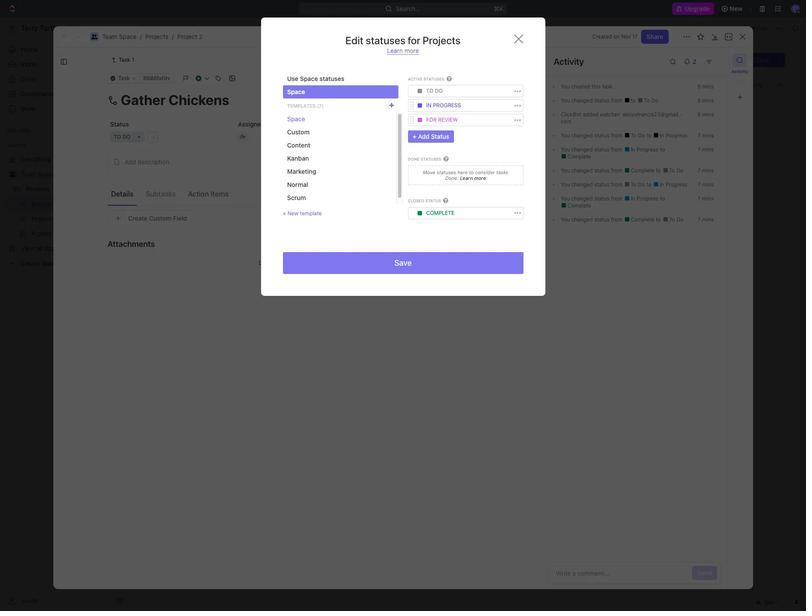 Task type: describe. For each thing, give the bounding box(es) containing it.
4 changed status from from the top
[[570, 167, 624, 174]]

2 you from the top
[[561, 97, 570, 104]]

created on nov 17
[[593, 33, 638, 40]]

1 8 mins from the top
[[698, 83, 714, 90]]

+ for + add status
[[413, 133, 417, 140]]

inbox
[[21, 60, 36, 68]]

5 you from the top
[[561, 167, 570, 174]]

normal
[[287, 181, 308, 188]]

space inside team space "link"
[[38, 170, 56, 178]]

board
[[163, 81, 180, 88]]

on
[[614, 33, 620, 40]]

1 vertical spatial more
[[475, 175, 486, 181]]

automations
[[732, 24, 768, 32]]

⌘k
[[494, 5, 504, 12]]

5 mins from the top
[[703, 146, 714, 153]]

team inside the sidebar navigation
[[21, 170, 36, 178]]

statuses right the gantt
[[320, 75, 345, 82]]

for
[[408, 34, 421, 46]]

this
[[592, 83, 601, 90]]

dashboards link
[[4, 87, 127, 101]]

team space link inside the sidebar navigation
[[21, 167, 125, 181]]

items
[[211, 190, 229, 198]]

to do inside edit statuses for projects dialog
[[427, 88, 443, 94]]

field
[[173, 215, 187, 222]]

projects inside the sidebar navigation
[[26, 185, 49, 193]]

1 7 from the top
[[698, 132, 701, 139]]

add inside button
[[125, 158, 136, 165]]

hide inside button
[[454, 102, 466, 109]]

1 horizontal spatial user group image
[[91, 34, 98, 39]]

action items
[[188, 190, 229, 198]]

created
[[593, 33, 613, 40]]

5 changed status from from the top
[[570, 181, 624, 188]]

attachments
[[108, 239, 155, 248]]

6 mins from the top
[[703, 167, 714, 174]]

1 vertical spatial project
[[178, 33, 198, 40]]

spaces
[[7, 142, 26, 148]]

task sidebar content section
[[543, 48, 727, 589]]

dashboards
[[21, 90, 55, 98]]

8 for added watcher:
[[698, 111, 701, 118]]

5 7 from the top
[[698, 195, 701, 202]]

4 mins from the top
[[703, 132, 714, 139]]

added watcher:
[[582, 111, 623, 118]]

4 7 from the top
[[698, 181, 701, 188]]

custom inside button
[[149, 215, 172, 222]]

3 you from the top
[[561, 132, 570, 139]]

scrum
[[287, 194, 306, 201]]

in inside edit statuses for projects dialog
[[427, 102, 432, 109]]

table link
[[264, 79, 281, 91]]

tasks
[[497, 169, 509, 175]]

edit statuses for projects dialog
[[261, 18, 546, 296]]

assignees
[[365, 102, 391, 109]]

subtasks button
[[142, 186, 179, 202]]

your
[[273, 260, 284, 266]]

subtasks
[[146, 190, 176, 198]]

calendar link
[[222, 79, 249, 91]]

move
[[423, 169, 436, 175]]

8 mins for added watcher:
[[698, 111, 714, 118]]

learn more
[[459, 175, 486, 181]]

attachments button
[[108, 233, 484, 254]]

list
[[197, 81, 207, 88]]

status inside edit statuses for projects dialog
[[431, 133, 450, 140]]

1 changed from the top
[[572, 97, 593, 104]]

Edit task name text field
[[108, 92, 484, 108]]

5 7 mins from the top
[[698, 195, 714, 202]]

added
[[583, 111, 599, 118]]

create custom field
[[128, 215, 187, 222]]

edit statuses for projects learn more
[[346, 34, 461, 54]]

7 changed status from from the top
[[570, 216, 624, 223]]

1 horizontal spatial add task
[[744, 56, 770, 63]]

activity inside task sidebar content section
[[554, 56, 584, 67]]

projects inside edit statuses for projects learn more
[[423, 34, 461, 46]]

drop
[[259, 260, 271, 266]]

closed status
[[408, 198, 442, 203]]

tree inside the sidebar navigation
[[4, 152, 127, 271]]

templates (7)
[[287, 103, 324, 108]]

send
[[698, 569, 713, 577]]

for
[[427, 117, 437, 123]]

add description button
[[111, 155, 481, 169]]

3 from from the top
[[611, 146, 623, 153]]

team space inside "link"
[[21, 170, 56, 178]]

project 2
[[242, 24, 268, 32]]

docs
[[21, 75, 35, 83]]

8 you from the top
[[561, 216, 570, 223]]

save button
[[283, 252, 524, 274]]

kanban
[[287, 155, 309, 162]]

1 horizontal spatial projects link
[[146, 33, 169, 40]]

home link
[[4, 42, 127, 56]]

statuses for edit
[[366, 34, 406, 46]]

3 7 mins from the top
[[698, 167, 714, 174]]

save
[[395, 258, 412, 267]]

statuses for done
[[421, 157, 442, 162]]

1 horizontal spatial team space
[[147, 24, 182, 32]]

search...
[[396, 5, 421, 12]]

active statuses
[[408, 77, 445, 81]]

customize button
[[721, 79, 766, 91]]

review
[[439, 117, 458, 123]]

to inside move statuses here to consider tasks done.
[[470, 169, 474, 175]]

create custom field button
[[108, 210, 484, 227]]

complete
[[427, 210, 455, 216]]

2 inside the 'project 2' "link"
[[264, 24, 268, 32]]

watcher:
[[600, 111, 622, 118]]

6 changed status from from the top
[[570, 195, 624, 202]]

hide button
[[693, 79, 719, 91]]

6 you from the top
[[561, 181, 570, 188]]

8 mins from the top
[[703, 195, 714, 202]]

hide button
[[451, 101, 470, 111]]

2 from from the top
[[611, 132, 623, 139]]

list link
[[195, 79, 207, 91]]

task 1 link
[[108, 55, 138, 65]]

2 changed status from from the top
[[570, 132, 624, 139]]

custom inside edit statuses for projects dialog
[[287, 128, 310, 136]]

1 vertical spatial learn
[[461, 175, 473, 181]]

clickbot
[[561, 111, 582, 118]]

description
[[138, 158, 169, 165]]

create
[[128, 215, 148, 222]]

eloisefrancis23@gmail. com
[[561, 111, 683, 125]]

dropdown menu image
[[418, 103, 422, 108]]

done
[[408, 157, 420, 162]]

docs link
[[4, 72, 127, 86]]

here inside move statuses here to consider tasks done.
[[458, 169, 468, 175]]

assigned
[[238, 120, 265, 128]]

user group image inside the sidebar navigation
[[9, 172, 16, 177]]

8 for changed status from
[[698, 97, 701, 104]]

add description
[[125, 158, 169, 165]]

7 changed from the top
[[572, 216, 593, 223]]

nov
[[622, 33, 632, 40]]

5 from from the top
[[611, 181, 623, 188]]

+ add status
[[413, 133, 450, 140]]

statuses for move
[[437, 169, 457, 175]]

2 mins from the top
[[703, 97, 714, 104]]

details button
[[108, 186, 137, 202]]

done.
[[446, 175, 459, 181]]

send button
[[693, 566, 718, 580]]

com
[[561, 111, 683, 125]]

1 vertical spatial team
[[102, 33, 117, 40]]

gantt
[[297, 81, 313, 88]]

closed
[[408, 198, 425, 203]]

3 changed from the top
[[572, 146, 593, 153]]

use
[[287, 75, 299, 82]]

assigned to
[[238, 120, 272, 128]]

automations button
[[727, 21, 773, 35]]

home
[[21, 46, 38, 53]]

6 changed from the top
[[572, 195, 593, 202]]

do inside edit statuses for projects dialog
[[435, 88, 443, 94]]

learn inside edit statuses for projects learn more
[[387, 47, 403, 54]]

board link
[[162, 79, 180, 91]]

1 vertical spatial add task button
[[225, 122, 262, 132]]

0 horizontal spatial 1
[[132, 56, 134, 63]]



Task type: vqa. For each thing, say whether or not it's contained in the screenshot.


Task type: locate. For each thing, give the bounding box(es) containing it.
6 7 from the top
[[698, 216, 701, 223]]

team down spaces
[[21, 170, 36, 178]]

1 vertical spatial here
[[297, 260, 308, 266]]

here up learn more
[[458, 169, 468, 175]]

4 from from the top
[[611, 167, 623, 174]]

2 changed from the top
[[572, 132, 593, 139]]

learn more link down for
[[387, 47, 419, 55]]

complete
[[566, 153, 592, 160], [630, 167, 656, 174], [566, 202, 592, 209], [630, 216, 656, 223]]

move statuses here to consider tasks done.
[[423, 169, 509, 181]]

0 horizontal spatial status
[[110, 120, 129, 128]]

1 horizontal spatial here
[[458, 169, 468, 175]]

0 vertical spatial activity
[[554, 56, 584, 67]]

0 horizontal spatial +
[[283, 210, 286, 217]]

0 vertical spatial project
[[242, 24, 262, 32]]

marketing
[[287, 168, 317, 175]]

user group image
[[91, 34, 98, 39], [9, 172, 16, 177]]

custom left field
[[149, 215, 172, 222]]

1 changed status from from the top
[[570, 97, 624, 104]]

hide up 'review'
[[454, 102, 466, 109]]

0 vertical spatial team space
[[147, 24, 182, 32]]

action items button
[[185, 186, 232, 202]]

add task button down calendar link
[[225, 122, 262, 132]]

4 you from the top
[[561, 146, 570, 153]]

add down calendar link
[[235, 123, 245, 130]]

team space link
[[136, 23, 184, 33], [102, 33, 137, 40], [21, 167, 125, 181]]

table
[[266, 81, 281, 88]]

statuses inside edit statuses for projects learn more
[[366, 34, 406, 46]]

1 8 from the top
[[698, 83, 701, 90]]

add task
[[744, 56, 770, 63], [235, 123, 258, 130]]

status
[[595, 97, 610, 104], [595, 132, 610, 139], [595, 146, 610, 153], [595, 167, 610, 174], [595, 181, 610, 188], [595, 195, 610, 202], [426, 198, 442, 203], [595, 216, 610, 223]]

1 horizontal spatial share
[[701, 24, 718, 32]]

inbox link
[[4, 57, 127, 71]]

status inside dialog
[[426, 198, 442, 203]]

team space, , element
[[138, 25, 145, 32]]

statuses for active
[[424, 77, 445, 81]]

0 horizontal spatial learn more link
[[387, 47, 419, 55]]

more inside edit statuses for projects learn more
[[405, 47, 419, 54]]

8
[[698, 83, 701, 90], [698, 97, 701, 104], [698, 111, 701, 118]]

add task down calendar
[[235, 123, 258, 130]]

task sidebar navigation tab list
[[731, 53, 750, 104]]

0 horizontal spatial projects link
[[26, 182, 102, 196]]

hide inside dropdown button
[[703, 81, 717, 88]]

0 horizontal spatial project 2 link
[[178, 33, 203, 40]]

1 horizontal spatial learn
[[461, 175, 473, 181]]

learn more link
[[387, 47, 419, 55], [459, 175, 486, 181]]

+ for + new template
[[283, 210, 286, 217]]

8 mins for changed status from
[[698, 97, 714, 104]]

details
[[111, 190, 134, 198]]

team up task 1 link
[[102, 33, 117, 40]]

1 vertical spatial 8
[[698, 97, 701, 104]]

statuses inside move statuses here to consider tasks done.
[[437, 169, 457, 175]]

1 vertical spatial 8 mins
[[698, 97, 714, 104]]

share right 17
[[647, 33, 664, 40]]

0 horizontal spatial more
[[405, 47, 419, 54]]

dropdown menu image
[[418, 89, 422, 93], [418, 118, 422, 122]]

1 horizontal spatial custom
[[287, 128, 310, 136]]

share button
[[696, 21, 724, 35], [642, 30, 669, 44]]

consider
[[476, 169, 495, 175]]

1 from from the top
[[611, 97, 623, 104]]

dropdown menu image left for
[[418, 118, 422, 122]]

0 vertical spatial 8 mins
[[698, 83, 714, 90]]

add left description
[[125, 158, 136, 165]]

0 vertical spatial +
[[413, 133, 417, 140]]

3 8 mins from the top
[[698, 111, 714, 118]]

1 horizontal spatial share button
[[696, 21, 724, 35]]

0 vertical spatial 8
[[698, 83, 701, 90]]

1 vertical spatial team space
[[21, 170, 56, 178]]

5 changed from the top
[[572, 181, 593, 188]]

6 7 mins from the top
[[698, 216, 714, 223]]

0 horizontal spatial add task
[[235, 123, 258, 130]]

1 vertical spatial hide
[[454, 102, 466, 109]]

1 horizontal spatial learn more link
[[459, 175, 486, 181]]

2 vertical spatial 8 mins
[[698, 111, 714, 118]]

here right the files
[[297, 260, 308, 266]]

7 mins from the top
[[703, 181, 714, 188]]

statuses
[[366, 34, 406, 46], [320, 75, 345, 82], [424, 77, 445, 81], [421, 157, 442, 162], [437, 169, 457, 175]]

1 horizontal spatial hide
[[703, 81, 717, 88]]

dropdown menu image for to do
[[418, 89, 422, 93]]

statuses up done.
[[437, 169, 457, 175]]

0 vertical spatial share
[[701, 24, 718, 32]]

statuses left for
[[366, 34, 406, 46]]

activity
[[554, 56, 584, 67], [732, 69, 749, 74]]

dropdown menu image down active
[[418, 89, 422, 93]]

1
[[132, 56, 134, 63], [205, 168, 208, 174]]

use space statuses
[[287, 75, 345, 82]]

1 vertical spatial user group image
[[9, 172, 16, 177]]

dropdown menu image for for review
[[418, 118, 422, 122]]

tree
[[4, 152, 127, 271]]

from
[[611, 97, 623, 104], [611, 132, 623, 139], [611, 146, 623, 153], [611, 167, 623, 174], [611, 181, 623, 188], [611, 195, 623, 202], [611, 216, 623, 223]]

calendar
[[223, 81, 249, 88]]

1 horizontal spatial status
[[431, 133, 450, 140]]

share
[[701, 24, 718, 32], [647, 33, 664, 40]]

statuses right active
[[424, 77, 445, 81]]

1 vertical spatial share
[[647, 33, 664, 40]]

1 vertical spatial custom
[[149, 215, 172, 222]]

6 from from the top
[[611, 195, 623, 202]]

add task button up customize
[[738, 53, 775, 67]]

new
[[731, 5, 743, 12], [288, 210, 299, 217]]

7 you from the top
[[561, 195, 570, 202]]

tree containing team space
[[4, 152, 127, 271]]

1 dropdown menu image from the top
[[418, 89, 422, 93]]

0 horizontal spatial team space
[[21, 170, 56, 178]]

team space up team space / projects / project 2
[[147, 24, 182, 32]]

+ up done
[[413, 133, 417, 140]]

0 vertical spatial here
[[458, 169, 468, 175]]

add inside edit statuses for projects dialog
[[419, 133, 430, 140]]

custom
[[287, 128, 310, 136], [149, 215, 172, 222]]

share down upgrade
[[701, 24, 718, 32]]

add
[[744, 56, 755, 63], [235, 123, 245, 130], [419, 133, 430, 140], [125, 158, 136, 165]]

0 horizontal spatial share button
[[642, 30, 669, 44]]

0 horizontal spatial share
[[647, 33, 664, 40]]

1 right task 2 on the top of page
[[205, 168, 208, 174]]

/
[[186, 24, 187, 32], [227, 24, 229, 32], [140, 33, 142, 40], [172, 33, 174, 40]]

1 vertical spatial dropdown menu image
[[418, 118, 422, 122]]

to
[[427, 88, 434, 94], [631, 97, 638, 104], [644, 97, 650, 104], [267, 120, 272, 128], [631, 132, 637, 139], [647, 132, 653, 139], [660, 146, 665, 153], [656, 167, 663, 174], [670, 167, 676, 174], [470, 169, 474, 175], [631, 181, 637, 188], [647, 181, 653, 188], [660, 195, 665, 202], [162, 207, 170, 214], [656, 216, 663, 223], [670, 216, 676, 223], [309, 260, 314, 266]]

favorites button
[[4, 125, 34, 136]]

changed
[[572, 97, 593, 104], [572, 132, 593, 139], [572, 146, 593, 153], [572, 167, 593, 174], [572, 181, 593, 188], [572, 195, 593, 202], [572, 216, 593, 223]]

files
[[285, 260, 295, 266]]

new inside edit statuses for projects dialog
[[288, 210, 299, 217]]

statuses up move
[[421, 157, 442, 162]]

more down for
[[405, 47, 419, 54]]

in progress inside edit statuses for projects dialog
[[427, 102, 461, 109]]

0 vertical spatial user group image
[[91, 34, 98, 39]]

progress inside edit statuses for projects dialog
[[433, 102, 461, 109]]

learn more link down consider
[[459, 175, 486, 181]]

0 vertical spatial new
[[731, 5, 743, 12]]

1 mins from the top
[[703, 83, 714, 90]]

mins
[[703, 83, 714, 90], [703, 97, 714, 104], [703, 111, 714, 118], [703, 132, 714, 139], [703, 146, 714, 153], [703, 167, 714, 174], [703, 181, 714, 188], [703, 195, 714, 202], [703, 216, 714, 223]]

do
[[435, 88, 443, 94], [652, 97, 659, 104], [639, 132, 645, 139], [677, 167, 684, 174], [639, 181, 645, 188], [171, 207, 179, 214], [677, 216, 684, 223]]

1 horizontal spatial add task button
[[738, 53, 775, 67]]

add down for
[[419, 133, 430, 140]]

new down the scrum
[[288, 210, 299, 217]]

3 7 from the top
[[698, 167, 701, 174]]

0 vertical spatial 1
[[132, 56, 134, 63]]

8686faf0v button
[[140, 73, 174, 84]]

9 mins from the top
[[703, 216, 714, 223]]

add up customize
[[744, 56, 755, 63]]

custom up content
[[287, 128, 310, 136]]

1 vertical spatial learn more link
[[459, 175, 486, 181]]

2 vertical spatial 8
[[698, 111, 701, 118]]

+ left template at the top left of page
[[283, 210, 286, 217]]

1 vertical spatial activity
[[732, 69, 749, 74]]

eloisefrancis23@gmail.
[[623, 111, 683, 118]]

1 vertical spatial add task
[[235, 123, 258, 130]]

1 horizontal spatial project
[[242, 24, 262, 32]]

2 7 from the top
[[698, 146, 701, 153]]

0 vertical spatial add task button
[[738, 53, 775, 67]]

new up automations on the right top
[[731, 5, 743, 12]]

space
[[164, 24, 182, 32], [119, 33, 137, 40], [300, 75, 318, 82], [287, 88, 305, 95], [287, 115, 305, 123], [38, 170, 56, 178]]

user group image up home 'link'
[[91, 34, 98, 39]]

edit
[[346, 34, 364, 46]]

0 horizontal spatial team
[[21, 170, 36, 178]]

learn
[[387, 47, 403, 54], [461, 175, 473, 181]]

1 vertical spatial new
[[288, 210, 299, 217]]

0 horizontal spatial hide
[[454, 102, 466, 109]]

team up team space / projects / project 2
[[147, 24, 162, 32]]

(7)
[[317, 103, 324, 108]]

2 vertical spatial team
[[21, 170, 36, 178]]

0 horizontal spatial learn
[[387, 47, 403, 54]]

1 vertical spatial +
[[283, 210, 286, 217]]

more down consider
[[475, 175, 486, 181]]

8686faf0v
[[143, 75, 170, 81]]

content
[[287, 141, 311, 149]]

assignees button
[[354, 101, 395, 111]]

sidebar navigation
[[0, 18, 131, 611]]

1 7 mins from the top
[[698, 132, 714, 139]]

you created this task
[[561, 83, 613, 90]]

0 vertical spatial add task
[[744, 56, 770, 63]]

1 horizontal spatial 1
[[205, 168, 208, 174]]

0 horizontal spatial here
[[297, 260, 308, 266]]

team space / projects / project 2
[[102, 33, 203, 40]]

0 vertical spatial status
[[110, 120, 129, 128]]

created
[[572, 83, 591, 90]]

activity inside task sidebar navigation tab list
[[732, 69, 749, 74]]

active
[[408, 77, 423, 81]]

task 1
[[119, 56, 134, 63]]

customize
[[732, 81, 763, 88]]

1 you from the top
[[561, 83, 570, 90]]

1 horizontal spatial team
[[102, 33, 117, 40]]

4 7 mins from the top
[[698, 181, 714, 188]]

7 from from the top
[[611, 216, 623, 223]]

0 vertical spatial more
[[405, 47, 419, 54]]

template
[[300, 210, 322, 217]]

gantt link
[[296, 79, 313, 91]]

2 8 mins from the top
[[698, 97, 714, 104]]

0 horizontal spatial activity
[[554, 56, 584, 67]]

4 changed from the top
[[572, 167, 593, 174]]

team space down spaces
[[21, 170, 56, 178]]

0 vertical spatial hide
[[703, 81, 717, 88]]

favorites
[[7, 127, 30, 134]]

2 horizontal spatial projects link
[[189, 23, 225, 33]]

1 down team space / projects / project 2
[[132, 56, 134, 63]]

done statuses
[[408, 157, 442, 162]]

new button
[[718, 2, 749, 16]]

0 vertical spatial learn more link
[[387, 47, 419, 55]]

0 vertical spatial dropdown menu image
[[418, 89, 422, 93]]

3 8 from the top
[[698, 111, 701, 118]]

3 changed status from from the top
[[570, 146, 624, 153]]

1 vertical spatial 1
[[205, 168, 208, 174]]

Search tasks... text field
[[698, 99, 785, 113]]

2 dropdown menu image from the top
[[418, 118, 422, 122]]

1 horizontal spatial more
[[475, 175, 486, 181]]

activity up created
[[554, 56, 584, 67]]

8 mins
[[698, 83, 714, 90], [698, 97, 714, 104], [698, 111, 714, 118]]

0 horizontal spatial new
[[288, 210, 299, 217]]

2 7 mins from the top
[[698, 146, 714, 153]]

share button right 17
[[642, 30, 669, 44]]

1 horizontal spatial activity
[[732, 69, 749, 74]]

project
[[242, 24, 262, 32], [178, 33, 198, 40]]

1 horizontal spatial +
[[413, 133, 417, 140]]

0 vertical spatial custom
[[287, 128, 310, 136]]

0 vertical spatial learn
[[387, 47, 403, 54]]

1 vertical spatial status
[[431, 133, 450, 140]]

new inside button
[[731, 5, 743, 12]]

team space
[[147, 24, 182, 32], [21, 170, 56, 178]]

add task up customize
[[744, 56, 770, 63]]

0 horizontal spatial add task button
[[225, 122, 262, 132]]

upgrade
[[685, 5, 710, 12]]

task 2
[[176, 167, 195, 175]]

1 horizontal spatial project 2 link
[[231, 23, 270, 33]]

more
[[405, 47, 419, 54], [475, 175, 486, 181]]

share button down upgrade
[[696, 21, 724, 35]]

templates
[[287, 103, 316, 108]]

0 vertical spatial team
[[147, 24, 162, 32]]

drop your files here to
[[259, 260, 314, 266]]

+ new template
[[283, 210, 322, 217]]

user group image down spaces
[[9, 172, 16, 177]]

2 horizontal spatial team
[[147, 24, 162, 32]]

progress
[[433, 102, 461, 109], [666, 132, 688, 139], [637, 146, 659, 153], [666, 181, 688, 188], [637, 195, 659, 202]]

0 horizontal spatial custom
[[149, 215, 172, 222]]

3 mins from the top
[[703, 111, 714, 118]]

0 horizontal spatial user group image
[[9, 172, 16, 177]]

0 horizontal spatial project
[[178, 33, 198, 40]]

upgrade link
[[673, 3, 715, 15]]

1 horizontal spatial new
[[731, 5, 743, 12]]

17
[[633, 33, 638, 40]]

hide left task sidebar navigation tab list
[[703, 81, 717, 88]]

1 inside button
[[205, 168, 208, 174]]

activity up customize button
[[732, 69, 749, 74]]

invite
[[23, 597, 38, 604]]

2 8 from the top
[[698, 97, 701, 104]]



